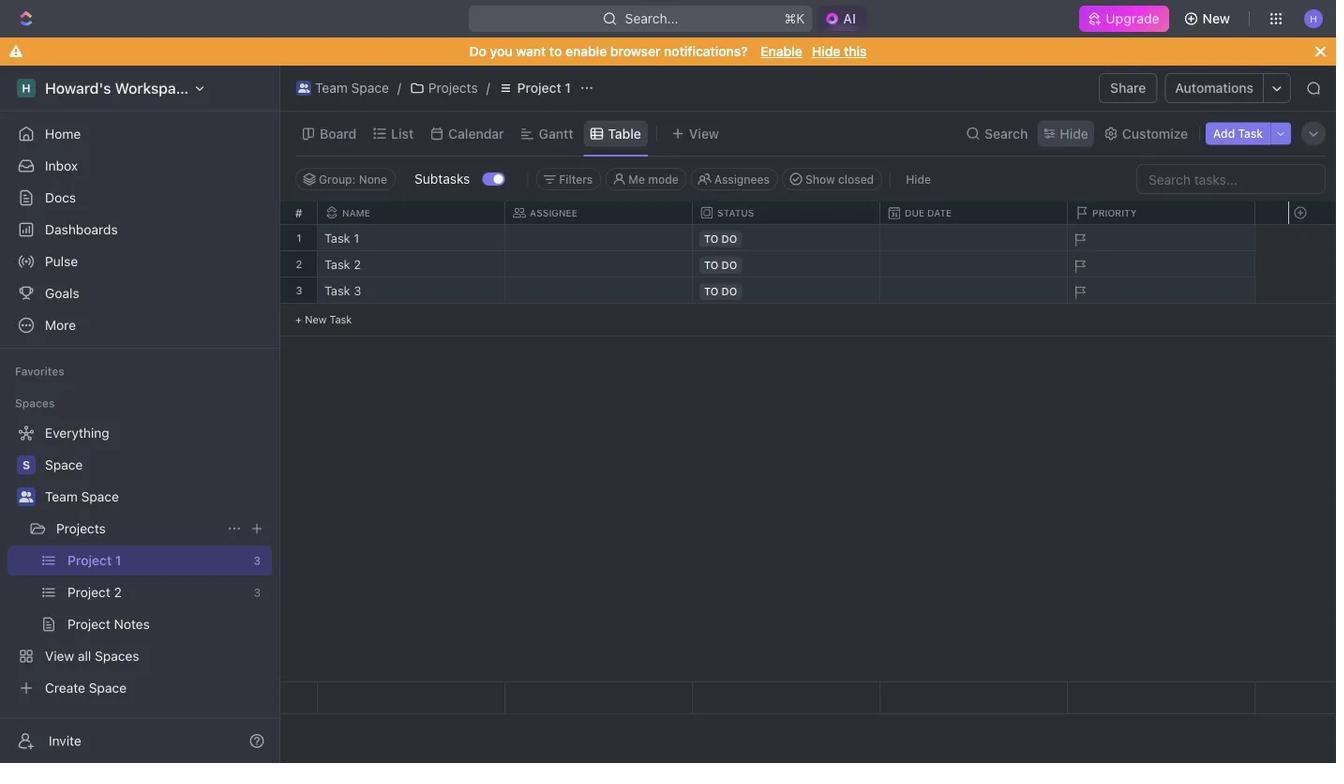 Task type: describe. For each thing, give the bounding box(es) containing it.
view button
[[665, 121, 726, 147]]

name button
[[318, 206, 506, 219]]

grid containing ‎task 1
[[280, 202, 1336, 715]]

create space link
[[8, 673, 268, 703]]

2 for ‎task
[[354, 257, 361, 272]]

dropdown menu image
[[881, 683, 1067, 714]]

subtasks button
[[407, 164, 482, 194]]

howard's workspace, , element
[[17, 79, 36, 98]]

me mode button
[[605, 168, 687, 190]]

goals link
[[8, 279, 272, 309]]

set priority image
[[1065, 279, 1094, 307]]

press space to select this row. row containing 1
[[280, 225, 318, 251]]

tree inside the sidebar 'navigation'
[[8, 418, 272, 703]]

task 3
[[325, 284, 361, 298]]

show closed
[[806, 173, 874, 186]]

team space inside the sidebar 'navigation'
[[45, 489, 119, 505]]

share button
[[1099, 73, 1158, 103]]

list
[[391, 126, 414, 141]]

view button
[[665, 112, 726, 156]]

date
[[928, 208, 952, 219]]

1 inside 1 2 3
[[297, 232, 302, 244]]

1 down enable
[[565, 80, 571, 96]]

home
[[45, 126, 81, 142]]

do you want to enable browser notifications? enable hide this
[[469, 44, 867, 59]]

due date
[[905, 208, 952, 219]]

more
[[45, 317, 76, 333]]

1 horizontal spatial project 1 link
[[494, 77, 576, 99]]

due
[[905, 208, 925, 219]]

to for ‎task 2
[[704, 259, 719, 272]]

show closed button
[[782, 168, 883, 190]]

docs
[[45, 190, 76, 205]]

upgrade
[[1106, 11, 1160, 26]]

dashboards link
[[8, 215, 272, 245]]

search
[[985, 126, 1028, 141]]

press space to select this row. row containing ‎task 1
[[318, 225, 1256, 254]]

press space to select this row. row containing task 3
[[318, 278, 1256, 307]]

add
[[1214, 127, 1235, 140]]

favorites
[[15, 365, 64, 378]]

howard's
[[45, 79, 111, 97]]

1 horizontal spatial team space
[[315, 80, 389, 96]]

user group image inside the sidebar 'navigation'
[[19, 491, 33, 503]]

0 vertical spatial project 1
[[517, 80, 571, 96]]

to do cell for task 3
[[693, 278, 881, 303]]

view all spaces
[[45, 649, 139, 664]]

2 for 1
[[296, 258, 302, 270]]

notifications?
[[664, 44, 748, 59]]

table link
[[604, 121, 641, 147]]

row inside grid
[[318, 202, 1260, 225]]

user group image inside team space link
[[298, 83, 310, 93]]

to do cell for ‎task 1
[[693, 225, 881, 250]]

hide button
[[1038, 121, 1094, 147]]

‎task 1
[[325, 231, 359, 245]]

team inside the sidebar 'navigation'
[[45, 489, 78, 505]]

gantt
[[539, 126, 573, 141]]

enable
[[566, 44, 607, 59]]

gantt link
[[535, 121, 573, 147]]

space down space link
[[81, 489, 119, 505]]

calendar link
[[445, 121, 504, 147]]

2 / from the left
[[486, 80, 490, 96]]

to do cell for ‎task 2
[[693, 251, 881, 277]]

due date button
[[881, 207, 1068, 220]]

to for ‎task 1
[[704, 233, 719, 245]]

to do for task 3
[[704, 286, 737, 298]]

0 horizontal spatial project 1 link
[[68, 546, 246, 576]]

howard's workspace
[[45, 79, 193, 97]]

none
[[359, 173, 387, 186]]

s
[[22, 459, 30, 472]]

browser
[[610, 44, 661, 59]]

assignees button
[[691, 168, 778, 190]]

to do for ‎task 1
[[704, 233, 737, 245]]

everything
[[45, 425, 109, 441]]

upgrade link
[[1080, 6, 1169, 32]]

due date column header
[[881, 202, 1072, 225]]

project for project 2 link
[[68, 585, 110, 600]]

create
[[45, 680, 85, 696]]

do for ‎task 1
[[722, 233, 737, 245]]

group: none
[[319, 173, 387, 186]]

create space
[[45, 680, 127, 696]]

new for new
[[1203, 11, 1231, 26]]

pulse link
[[8, 247, 272, 277]]

more button
[[8, 310, 272, 340]]

do for ‎task 2
[[722, 259, 737, 272]]

press space to select this row. row containing 2
[[280, 251, 318, 278]]

priority
[[1093, 207, 1137, 218]]

priority button
[[1068, 206, 1256, 219]]

to for task 3
[[704, 286, 719, 298]]

filters
[[559, 173, 593, 186]]

row group containing 1 2 3
[[280, 225, 318, 337]]

filters button
[[536, 168, 601, 190]]

board
[[320, 126, 357, 141]]

0 vertical spatial projects link
[[405, 77, 483, 99]]

task for add
[[1238, 127, 1263, 140]]

new for new task
[[305, 313, 327, 325]]

set priority element for ‎task 2
[[1065, 252, 1094, 280]]

1 2 3
[[296, 232, 303, 296]]

1 horizontal spatial spaces
[[95, 649, 139, 664]]

you
[[490, 44, 513, 59]]

project notes
[[68, 617, 150, 632]]

0 vertical spatial team space link
[[292, 77, 394, 99]]

priority column header
[[1068, 202, 1260, 224]]

assignee
[[530, 207, 578, 218]]

new task
[[305, 313, 352, 325]]

subtasks
[[415, 171, 470, 187]]

project for the left project 1 link
[[68, 553, 112, 568]]

this
[[844, 44, 867, 59]]

set priority image for ‎task 2
[[1065, 252, 1094, 280]]

hide inside button
[[906, 173, 931, 186]]

share
[[1111, 80, 1147, 96]]

project 1 inside the sidebar 'navigation'
[[68, 553, 121, 568]]

project 2
[[68, 585, 122, 600]]

space up list link
[[351, 80, 389, 96]]

assignees
[[714, 173, 770, 186]]

#
[[295, 206, 302, 219]]

1 horizontal spatial team
[[315, 80, 348, 96]]

want
[[516, 44, 546, 59]]

assignee button
[[506, 206, 693, 219]]



Task type: locate. For each thing, give the bounding box(es) containing it.
view left all
[[45, 649, 74, 664]]

0 horizontal spatial h
[[22, 82, 31, 95]]

customize
[[1123, 126, 1188, 141]]

1 vertical spatial to do
[[704, 259, 737, 272]]

all
[[78, 649, 91, 664]]

1 vertical spatial to do cell
[[693, 251, 881, 277]]

‎task down ‎task 1
[[325, 257, 350, 272]]

task right add
[[1238, 127, 1263, 140]]

project for project notes link
[[68, 617, 110, 632]]

projects
[[428, 80, 478, 96], [56, 521, 106, 536]]

enable
[[761, 44, 803, 59]]

1 horizontal spatial h
[[1310, 13, 1318, 24]]

new
[[1203, 11, 1231, 26], [305, 313, 327, 325]]

hide inside dropdown button
[[1060, 126, 1089, 141]]

0 horizontal spatial team space link
[[45, 482, 268, 512]]

team up board 'link'
[[315, 80, 348, 96]]

2 horizontal spatial hide
[[1060, 126, 1089, 141]]

status column header
[[693, 202, 884, 224]]

view for view all spaces
[[45, 649, 74, 664]]

table
[[608, 126, 641, 141]]

do
[[469, 44, 487, 59]]

1 down #
[[297, 232, 302, 244]]

projects up project 2
[[56, 521, 106, 536]]

assignee column header
[[506, 202, 697, 224]]

set priority image for ‎task 1
[[1065, 226, 1094, 254]]

2 up project notes
[[114, 585, 122, 600]]

new up automations
[[1203, 11, 1231, 26]]

team space down everything
[[45, 489, 119, 505]]

space down everything
[[45, 457, 83, 473]]

hide up due
[[906, 173, 931, 186]]

row group
[[280, 225, 318, 337], [318, 225, 1256, 337], [1289, 225, 1336, 337]]

1 horizontal spatial projects
[[428, 80, 478, 96]]

0 vertical spatial projects
[[428, 80, 478, 96]]

space, , element
[[17, 456, 36, 475]]

hide left this
[[812, 44, 841, 59]]

add task
[[1214, 127, 1263, 140]]

‎task up ‎task 2
[[325, 231, 350, 245]]

workspace
[[115, 79, 193, 97]]

new button
[[1177, 4, 1242, 34]]

task inside button
[[1238, 127, 1263, 140]]

search button
[[961, 121, 1034, 147]]

0 vertical spatial h
[[1310, 13, 1318, 24]]

0 horizontal spatial user group image
[[19, 491, 33, 503]]

customize button
[[1098, 121, 1194, 147]]

0 vertical spatial task
[[1238, 127, 1263, 140]]

projects down do
[[428, 80, 478, 96]]

2 left ‎task 2
[[296, 258, 302, 270]]

1 do from the top
[[722, 233, 737, 245]]

project 1 link up project 2 link
[[68, 546, 246, 576]]

/ down do
[[486, 80, 490, 96]]

user group image
[[298, 83, 310, 93], [19, 491, 33, 503]]

set priority element
[[1065, 226, 1094, 254], [1065, 252, 1094, 280], [1065, 279, 1094, 307]]

to do
[[704, 233, 737, 245], [704, 259, 737, 272], [704, 286, 737, 298]]

show
[[806, 173, 835, 186]]

‎task 2
[[325, 257, 361, 272]]

set priority image
[[1065, 226, 1094, 254], [1065, 252, 1094, 280]]

1 ‎task from the top
[[325, 231, 350, 245]]

closed
[[838, 173, 874, 186]]

0 horizontal spatial team space
[[45, 489, 119, 505]]

0 horizontal spatial /
[[397, 80, 401, 96]]

projects link down do
[[405, 77, 483, 99]]

0 horizontal spatial team
[[45, 489, 78, 505]]

task for new
[[330, 313, 352, 325]]

row group containing ‎task 1
[[318, 225, 1256, 337]]

h inside dropdown button
[[1310, 13, 1318, 24]]

Search tasks... text field
[[1138, 165, 1325, 193]]

task down task 3
[[330, 313, 352, 325]]

list link
[[388, 121, 414, 147]]

1 horizontal spatial project 1
[[517, 80, 571, 96]]

project 1 down want
[[517, 80, 571, 96]]

1 vertical spatial h
[[22, 82, 31, 95]]

2 inside project 2 link
[[114, 585, 122, 600]]

view all spaces link
[[8, 642, 268, 672]]

home link
[[8, 119, 272, 149]]

0 horizontal spatial project 1
[[68, 553, 121, 568]]

press space to select this row. row containing ‎task 2
[[318, 251, 1256, 280]]

1 vertical spatial project 1
[[68, 553, 121, 568]]

1 vertical spatial task
[[325, 284, 350, 298]]

sidebar navigation
[[0, 66, 284, 763]]

row
[[318, 202, 1260, 225]]

h
[[1310, 13, 1318, 24], [22, 82, 31, 95]]

1 horizontal spatial hide
[[906, 173, 931, 186]]

team
[[315, 80, 348, 96], [45, 489, 78, 505]]

project 1 link down want
[[494, 77, 576, 99]]

team down everything
[[45, 489, 78, 505]]

inbox link
[[8, 151, 272, 181]]

2 up task 3
[[354, 257, 361, 272]]

set priority element for ‎task 1
[[1065, 226, 1094, 254]]

2
[[354, 257, 361, 272], [296, 258, 302, 270], [114, 585, 122, 600]]

1 vertical spatial team space link
[[45, 482, 268, 512]]

2 inside 1 2 3
[[296, 258, 302, 270]]

0 vertical spatial view
[[689, 126, 719, 141]]

0 vertical spatial user group image
[[298, 83, 310, 93]]

0 vertical spatial hide
[[812, 44, 841, 59]]

2 row group from the left
[[318, 225, 1256, 337]]

0 vertical spatial spaces
[[15, 397, 55, 410]]

‎task for ‎task 2
[[325, 257, 350, 272]]

0 vertical spatial new
[[1203, 11, 1231, 26]]

goals
[[45, 286, 79, 301]]

new inside button
[[1203, 11, 1231, 26]]

add task button
[[1206, 122, 1271, 145]]

view inside the sidebar 'navigation'
[[45, 649, 74, 664]]

‎task for ‎task 1
[[325, 231, 350, 245]]

0 vertical spatial to do cell
[[693, 225, 881, 250]]

/
[[397, 80, 401, 96], [486, 80, 490, 96]]

3 to do from the top
[[704, 286, 737, 298]]

h button
[[1299, 4, 1329, 34]]

new inside grid
[[305, 313, 327, 325]]

0 horizontal spatial view
[[45, 649, 74, 664]]

view for view
[[689, 126, 719, 141]]

pulse
[[45, 254, 78, 269]]

project 1 link
[[494, 77, 576, 99], [68, 546, 246, 576]]

2 for project
[[114, 585, 122, 600]]

board link
[[316, 121, 357, 147]]

0 horizontal spatial projects link
[[56, 514, 219, 544]]

automations
[[1176, 80, 1254, 96]]

invite
[[49, 733, 81, 749]]

‎task
[[325, 231, 350, 245], [325, 257, 350, 272]]

to do cell
[[693, 225, 881, 250], [693, 251, 881, 277], [693, 278, 881, 303]]

1 vertical spatial do
[[722, 259, 737, 272]]

me
[[629, 173, 645, 186]]

automations button
[[1166, 74, 1263, 102]]

press space to select this row. row
[[280, 225, 318, 251], [318, 225, 1256, 254], [1289, 225, 1336, 251], [280, 251, 318, 278], [318, 251, 1256, 280], [1289, 251, 1336, 278], [280, 278, 318, 304], [318, 278, 1256, 307], [1289, 278, 1336, 304], [318, 683, 1256, 715], [1289, 683, 1336, 715]]

spaces down 'favorites'
[[15, 397, 55, 410]]

do for task 3
[[722, 286, 737, 298]]

space link
[[45, 450, 268, 480]]

1 vertical spatial hide
[[1060, 126, 1089, 141]]

1 inside the sidebar 'navigation'
[[115, 553, 121, 568]]

everything link
[[8, 418, 268, 448]]

1 down name
[[354, 231, 359, 245]]

1 horizontal spatial view
[[689, 126, 719, 141]]

name
[[342, 207, 370, 218]]

1 horizontal spatial projects link
[[405, 77, 483, 99]]

project 1 up project 2
[[68, 553, 121, 568]]

0 horizontal spatial hide
[[812, 44, 841, 59]]

task down ‎task 2
[[325, 284, 350, 298]]

project
[[517, 80, 562, 96], [68, 553, 112, 568], [68, 585, 110, 600], [68, 617, 110, 632]]

grid
[[280, 202, 1336, 715]]

new down task 3
[[305, 313, 327, 325]]

1 vertical spatial team space
[[45, 489, 119, 505]]

1 horizontal spatial team space link
[[292, 77, 394, 99]]

1 vertical spatial projects
[[56, 521, 106, 536]]

1 row group from the left
[[280, 225, 318, 337]]

project 2 link
[[68, 578, 246, 608]]

view inside button
[[689, 126, 719, 141]]

2 vertical spatial do
[[722, 286, 737, 298]]

1 up project 2
[[115, 553, 121, 568]]

project 1
[[517, 80, 571, 96], [68, 553, 121, 568]]

1 vertical spatial new
[[305, 313, 327, 325]]

tree
[[8, 418, 272, 703]]

0 vertical spatial do
[[722, 233, 737, 245]]

2 to do cell from the top
[[693, 251, 881, 277]]

inbox
[[45, 158, 78, 174]]

1 horizontal spatial 2
[[296, 258, 302, 270]]

2 vertical spatial hide
[[906, 173, 931, 186]]

1 horizontal spatial user group image
[[298, 83, 310, 93]]

1 set priority element from the top
[[1065, 226, 1094, 254]]

0 vertical spatial to do
[[704, 233, 737, 245]]

0 vertical spatial team space
[[315, 80, 389, 96]]

to
[[550, 44, 562, 59], [704, 233, 719, 245], [704, 259, 719, 272], [704, 286, 719, 298]]

name column header
[[318, 202, 509, 224]]

group:
[[319, 173, 356, 186]]

1 vertical spatial project 1 link
[[68, 546, 246, 576]]

2 ‎task from the top
[[325, 257, 350, 272]]

press space to select this row. row containing 3
[[280, 278, 318, 304]]

search...
[[625, 11, 679, 26]]

0 vertical spatial team
[[315, 80, 348, 96]]

row containing name
[[318, 202, 1260, 225]]

2 horizontal spatial 2
[[354, 257, 361, 272]]

3 set priority element from the top
[[1065, 279, 1094, 307]]

mode
[[648, 173, 679, 186]]

0 horizontal spatial spaces
[[15, 397, 55, 410]]

1 / from the left
[[397, 80, 401, 96]]

me mode
[[629, 173, 679, 186]]

project notes link
[[68, 610, 268, 640]]

2 vertical spatial task
[[330, 313, 352, 325]]

team space link up board
[[292, 77, 394, 99]]

space down "view all spaces"
[[89, 680, 127, 696]]

projects inside the sidebar 'navigation'
[[56, 521, 106, 536]]

status
[[717, 207, 754, 218]]

projects link
[[405, 77, 483, 99], [56, 514, 219, 544]]

2 do from the top
[[722, 259, 737, 272]]

2 set priority image from the top
[[1065, 252, 1094, 280]]

notes
[[114, 617, 150, 632]]

project up project notes
[[68, 585, 110, 600]]

1 vertical spatial spaces
[[95, 649, 139, 664]]

0 horizontal spatial projects
[[56, 521, 106, 536]]

hide
[[812, 44, 841, 59], [1060, 126, 1089, 141], [906, 173, 931, 186]]

3 do from the top
[[722, 286, 737, 298]]

projects link down space link
[[56, 514, 219, 544]]

task inside row group
[[325, 284, 350, 298]]

2 vertical spatial to do cell
[[693, 278, 881, 303]]

spaces
[[15, 397, 55, 410], [95, 649, 139, 664]]

favorites button
[[8, 360, 72, 383]]

hide button
[[899, 168, 939, 190]]

1 vertical spatial view
[[45, 649, 74, 664]]

calendar
[[448, 126, 504, 141]]

0 vertical spatial ‎task
[[325, 231, 350, 245]]

0 vertical spatial project 1 link
[[494, 77, 576, 99]]

h inside "element"
[[22, 82, 31, 95]]

to do for ‎task 2
[[704, 259, 737, 272]]

3
[[354, 284, 361, 298], [296, 284, 303, 296], [254, 554, 261, 567], [254, 586, 261, 599]]

spaces right all
[[95, 649, 139, 664]]

cell
[[506, 225, 693, 250], [881, 225, 1068, 250], [506, 251, 693, 277], [881, 251, 1068, 277], [506, 278, 693, 303], [881, 278, 1068, 303]]

1 horizontal spatial new
[[1203, 11, 1231, 26]]

1 to do from the top
[[704, 233, 737, 245]]

0 horizontal spatial 2
[[114, 585, 122, 600]]

view up assignees button
[[689, 126, 719, 141]]

ai button
[[817, 6, 867, 32]]

1 vertical spatial user group image
[[19, 491, 33, 503]]

/ up list
[[397, 80, 401, 96]]

2 to do from the top
[[704, 259, 737, 272]]

3 to do cell from the top
[[693, 278, 881, 303]]

1 to do cell from the top
[[693, 225, 881, 250]]

0 horizontal spatial new
[[305, 313, 327, 325]]

3 row group from the left
[[1289, 225, 1336, 337]]

2 set priority element from the top
[[1065, 252, 1094, 280]]

task
[[1238, 127, 1263, 140], [325, 284, 350, 298], [330, 313, 352, 325]]

set priority element for task 3
[[1065, 279, 1094, 307]]

team space link down space link
[[45, 482, 268, 512]]

tree containing everything
[[8, 418, 272, 703]]

1 horizontal spatial /
[[486, 80, 490, 96]]

team space up board
[[315, 80, 389, 96]]

2 vertical spatial to do
[[704, 286, 737, 298]]

hide right search
[[1060, 126, 1089, 141]]

space
[[351, 80, 389, 96], [45, 457, 83, 473], [81, 489, 119, 505], [89, 680, 127, 696]]

project down want
[[517, 80, 562, 96]]

project up "view all spaces"
[[68, 617, 110, 632]]

project up project 2
[[68, 553, 112, 568]]

1 vertical spatial team
[[45, 489, 78, 505]]

1 vertical spatial projects link
[[56, 514, 219, 544]]

status button
[[693, 206, 881, 219]]

1 vertical spatial ‎task
[[325, 257, 350, 272]]

1 set priority image from the top
[[1065, 226, 1094, 254]]

view
[[689, 126, 719, 141], [45, 649, 74, 664]]

dashboards
[[45, 222, 118, 237]]



Task type: vqa. For each thing, say whether or not it's contained in the screenshot.
"2" associated with Task 3
no



